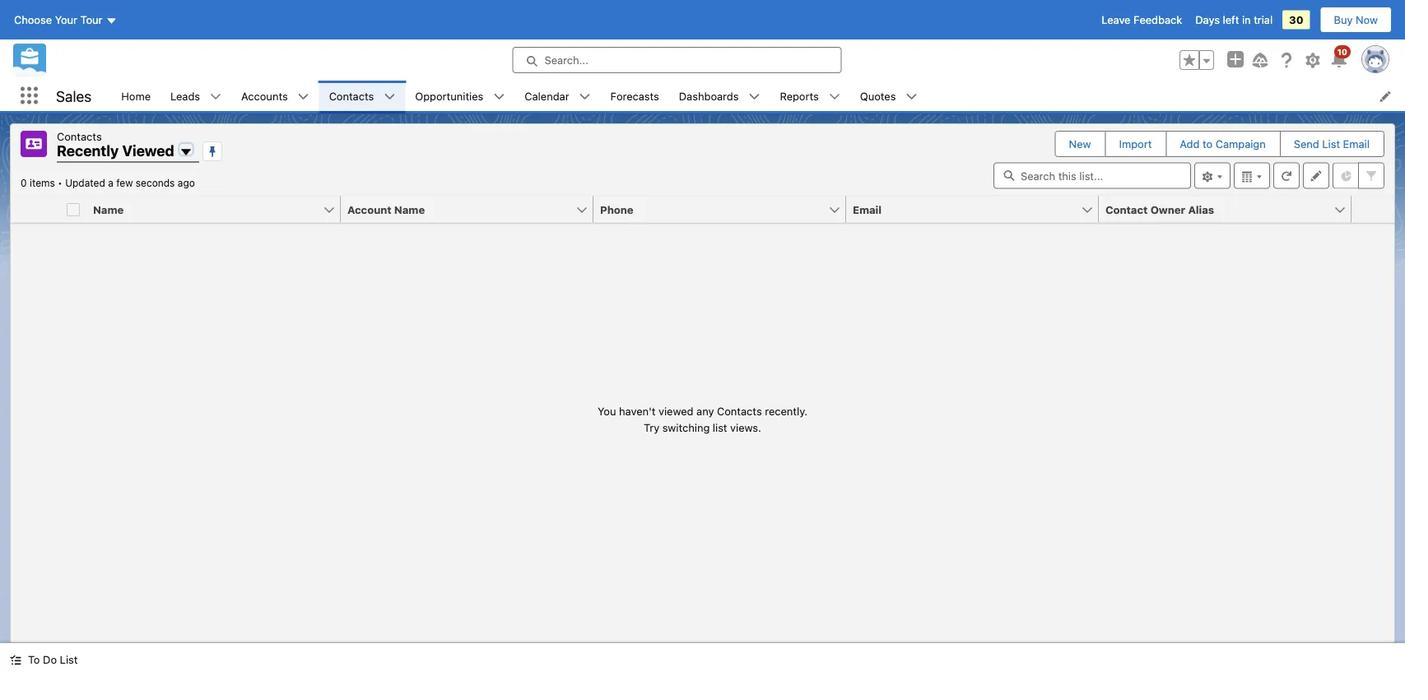 Task type: describe. For each thing, give the bounding box(es) containing it.
days left in trial
[[1195, 14, 1273, 26]]

switching
[[662, 421, 710, 434]]

do
[[43, 654, 57, 666]]

reports
[[780, 90, 819, 102]]

text default image for calendar
[[579, 91, 591, 103]]

buy
[[1334, 14, 1353, 26]]

owner
[[1150, 203, 1185, 216]]

opportunities link
[[405, 81, 493, 111]]

contacts image
[[21, 131, 47, 157]]

accounts link
[[231, 81, 298, 111]]

views.
[[730, 421, 761, 434]]

email element
[[846, 196, 1109, 223]]

recently viewed
[[57, 142, 174, 160]]

your
[[55, 14, 77, 26]]

buy now button
[[1320, 7, 1392, 33]]

import
[[1119, 138, 1152, 150]]

leads list item
[[161, 81, 231, 111]]

Search Recently Viewed list view. search field
[[994, 163, 1191, 189]]

feedback
[[1133, 14, 1182, 26]]

0 horizontal spatial email
[[853, 203, 882, 216]]

email button
[[846, 196, 1081, 223]]

item number image
[[11, 196, 60, 223]]

contacts link
[[319, 81, 384, 111]]

2 name from the left
[[394, 203, 425, 216]]

reports list item
[[770, 81, 850, 111]]

30
[[1289, 14, 1303, 26]]

leads
[[170, 90, 200, 102]]

text default image for leads
[[210, 91, 222, 103]]

add to campaign
[[1180, 138, 1266, 150]]

viewed
[[659, 405, 693, 418]]

phone element
[[593, 196, 856, 223]]

few
[[116, 177, 133, 189]]

search... button
[[512, 47, 842, 73]]

none search field inside recently viewed|contacts|list view element
[[994, 163, 1191, 189]]

forecasts link
[[601, 81, 669, 111]]

cell inside recently viewed|contacts|list view element
[[60, 196, 86, 223]]

to do list
[[28, 654, 78, 666]]

haven't
[[619, 405, 656, 418]]

•
[[58, 177, 62, 189]]

text default image for quotes
[[906, 91, 917, 103]]

name element
[[86, 196, 351, 223]]

seconds
[[136, 177, 175, 189]]

action element
[[1352, 196, 1394, 223]]

to
[[28, 654, 40, 666]]

forecasts
[[610, 90, 659, 102]]

quotes
[[860, 90, 896, 102]]

contact owner alias button
[[1099, 196, 1333, 223]]

text default image for accounts
[[298, 91, 309, 103]]

tour
[[80, 14, 102, 26]]

choose your tour button
[[13, 7, 118, 33]]

recently viewed status
[[21, 177, 65, 189]]

buy now
[[1334, 14, 1378, 26]]

updated
[[65, 177, 105, 189]]

opportunities
[[415, 90, 483, 102]]

0 horizontal spatial list
[[60, 654, 78, 666]]

text default image for reports
[[829, 91, 840, 103]]

contact owner alias element
[[1099, 196, 1361, 223]]

leave feedback link
[[1102, 14, 1182, 26]]

add
[[1180, 138, 1200, 150]]

0
[[21, 177, 27, 189]]

accounts
[[241, 90, 288, 102]]

quotes link
[[850, 81, 906, 111]]

sales
[[56, 87, 92, 105]]

contacts list item
[[319, 81, 405, 111]]

new
[[1069, 138, 1091, 150]]

import button
[[1106, 132, 1165, 156]]

you haven't viewed any contacts recently. try switching list views.
[[598, 405, 807, 434]]

leave feedback
[[1102, 14, 1182, 26]]

reports link
[[770, 81, 829, 111]]

send list email button
[[1281, 132, 1383, 156]]

choose
[[14, 14, 52, 26]]

0 horizontal spatial contacts
[[57, 130, 102, 142]]

you
[[598, 405, 616, 418]]

a
[[108, 177, 113, 189]]

dashboards list item
[[669, 81, 770, 111]]

10 button
[[1329, 45, 1351, 70]]

contact
[[1105, 203, 1148, 216]]

contacts inside list item
[[329, 90, 374, 102]]

account name element
[[341, 196, 603, 223]]

new button
[[1056, 132, 1104, 156]]

to
[[1203, 138, 1213, 150]]



Task type: vqa. For each thing, say whether or not it's contained in the screenshot.
Opportunities's text default icon
yes



Task type: locate. For each thing, give the bounding box(es) containing it.
in
[[1242, 14, 1251, 26]]

1 horizontal spatial email
[[1343, 138, 1370, 150]]

leads link
[[161, 81, 210, 111]]

text default image right calendar
[[579, 91, 591, 103]]

days
[[1195, 14, 1220, 26]]

dashboards link
[[669, 81, 749, 111]]

0 vertical spatial email
[[1343, 138, 1370, 150]]

text default image for dashboards
[[749, 91, 760, 103]]

action image
[[1352, 196, 1394, 223]]

0 horizontal spatial text default image
[[579, 91, 591, 103]]

account name
[[347, 203, 425, 216]]

campaign
[[1216, 138, 1266, 150]]

text default image inside 'opportunities' list item
[[493, 91, 505, 103]]

recently
[[57, 142, 119, 160]]

1 vertical spatial list
[[60, 654, 78, 666]]

send
[[1294, 138, 1319, 150]]

contacts
[[329, 90, 374, 102], [57, 130, 102, 142], [717, 405, 762, 418]]

contacts right accounts "list item"
[[329, 90, 374, 102]]

cell
[[60, 196, 86, 223]]

account name button
[[341, 196, 575, 223]]

phone
[[600, 203, 633, 216]]

items
[[30, 177, 55, 189]]

account
[[347, 203, 391, 216]]

any
[[696, 405, 714, 418]]

name right account
[[394, 203, 425, 216]]

list containing home
[[111, 81, 1405, 111]]

list right send
[[1322, 138, 1340, 150]]

name down 0 items • updated a few seconds ago
[[93, 203, 124, 216]]

text default image inside accounts "list item"
[[298, 91, 309, 103]]

search...
[[544, 54, 588, 66]]

1 horizontal spatial list
[[1322, 138, 1340, 150]]

recently viewed|contacts|list view element
[[10, 123, 1395, 644]]

leave
[[1102, 14, 1131, 26]]

status containing you haven't viewed any contacts recently.
[[598, 404, 807, 436]]

text default image inside dashboards list item
[[749, 91, 760, 103]]

1 text default image from the left
[[579, 91, 591, 103]]

recently.
[[765, 405, 807, 418]]

send list email
[[1294, 138, 1370, 150]]

text default image left calendar
[[493, 91, 505, 103]]

item number element
[[11, 196, 60, 223]]

home
[[121, 90, 151, 102]]

dashboards
[[679, 90, 739, 102]]

contacts down sales
[[57, 130, 102, 142]]

list
[[1322, 138, 1340, 150], [60, 654, 78, 666]]

1 horizontal spatial text default image
[[829, 91, 840, 103]]

now
[[1356, 14, 1378, 26]]

1 name from the left
[[93, 203, 124, 216]]

2 horizontal spatial contacts
[[717, 405, 762, 418]]

name
[[93, 203, 124, 216], [394, 203, 425, 216]]

try
[[644, 421, 660, 434]]

text default image right reports
[[829, 91, 840, 103]]

text default image
[[579, 91, 591, 103], [829, 91, 840, 103], [906, 91, 917, 103]]

text default image left opportunities
[[384, 91, 395, 103]]

list
[[111, 81, 1405, 111]]

text default image for opportunities
[[493, 91, 505, 103]]

text default image inside contacts list item
[[384, 91, 395, 103]]

name button
[[86, 196, 323, 223]]

2 horizontal spatial text default image
[[906, 91, 917, 103]]

text default image inside reports list item
[[829, 91, 840, 103]]

alias
[[1188, 203, 1214, 216]]

text default image right quotes
[[906, 91, 917, 103]]

calendar
[[525, 90, 569, 102]]

1 vertical spatial contacts
[[57, 130, 102, 142]]

0 vertical spatial contacts
[[329, 90, 374, 102]]

text default image inside 'to do list' button
[[10, 655, 21, 666]]

accounts list item
[[231, 81, 319, 111]]

text default image left "reports" link
[[749, 91, 760, 103]]

text default image inside leads list item
[[210, 91, 222, 103]]

1 vertical spatial email
[[853, 203, 882, 216]]

home link
[[111, 81, 161, 111]]

calendar list item
[[515, 81, 601, 111]]

text default image inside quotes list item
[[906, 91, 917, 103]]

email
[[1343, 138, 1370, 150], [853, 203, 882, 216]]

1 horizontal spatial name
[[394, 203, 425, 216]]

opportunities list item
[[405, 81, 515, 111]]

text default image left to
[[10, 655, 21, 666]]

quotes list item
[[850, 81, 927, 111]]

text default image inside calendar list item
[[579, 91, 591, 103]]

group
[[1180, 50, 1214, 70]]

None search field
[[994, 163, 1191, 189]]

text default image for contacts
[[384, 91, 395, 103]]

2 text default image from the left
[[829, 91, 840, 103]]

contacts up views.
[[717, 405, 762, 418]]

0 horizontal spatial name
[[93, 203, 124, 216]]

calendar link
[[515, 81, 579, 111]]

2 vertical spatial contacts
[[717, 405, 762, 418]]

add to campaign button
[[1167, 132, 1279, 156]]

phone button
[[593, 196, 828, 223]]

10
[[1337, 47, 1347, 56]]

viewed
[[122, 142, 174, 160]]

0 items • updated a few seconds ago
[[21, 177, 195, 189]]

ago
[[178, 177, 195, 189]]

3 text default image from the left
[[906, 91, 917, 103]]

status
[[598, 404, 807, 436]]

1 horizontal spatial contacts
[[329, 90, 374, 102]]

text default image right accounts at the left of the page
[[298, 91, 309, 103]]

list right do
[[60, 654, 78, 666]]

list
[[713, 421, 727, 434]]

text default image right leads
[[210, 91, 222, 103]]

choose your tour
[[14, 14, 102, 26]]

to do list button
[[0, 644, 88, 677]]

trial
[[1254, 14, 1273, 26]]

contacts inside the you haven't viewed any contacts recently. try switching list views.
[[717, 405, 762, 418]]

text default image
[[210, 91, 222, 103], [298, 91, 309, 103], [384, 91, 395, 103], [493, 91, 505, 103], [749, 91, 760, 103], [10, 655, 21, 666]]

contact owner alias
[[1105, 203, 1214, 216]]

0 vertical spatial list
[[1322, 138, 1340, 150]]

left
[[1223, 14, 1239, 26]]



